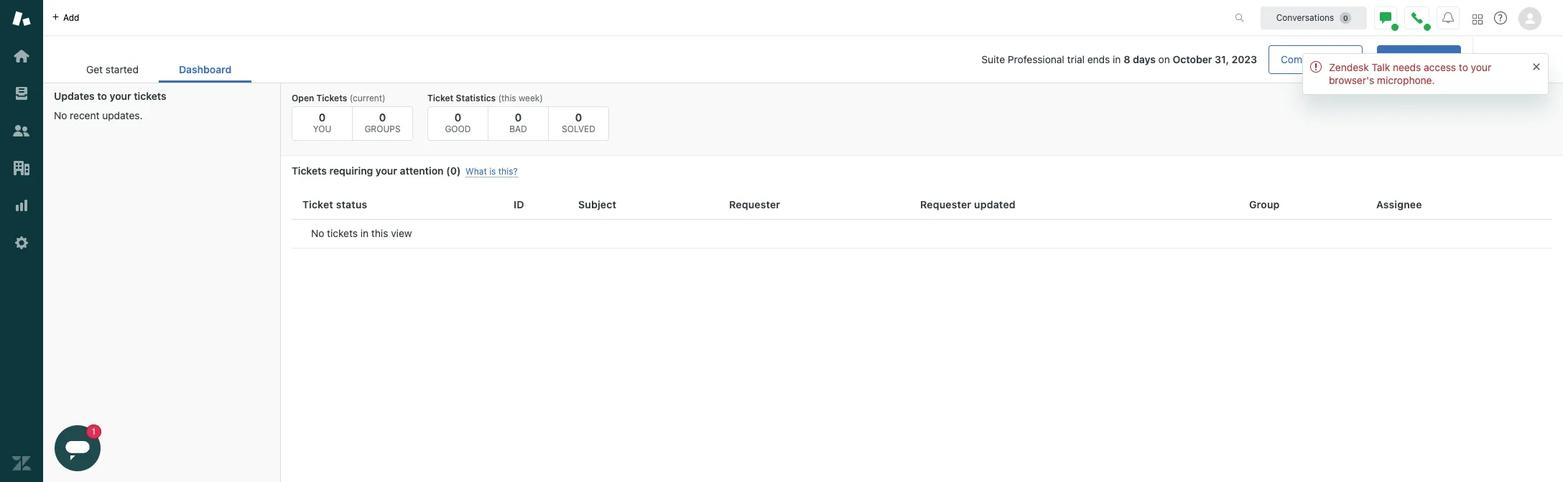 Task type: locate. For each thing, give the bounding box(es) containing it.
1 horizontal spatial tickets
[[327, 227, 358, 239]]

1 horizontal spatial in
[[1113, 53, 1121, 65]]

1 horizontal spatial ticket
[[428, 93, 454, 103]]

0 left what
[[450, 165, 457, 177]]

view
[[391, 227, 412, 239]]

get started tab
[[66, 56, 159, 83]]

1 vertical spatial tickets
[[327, 227, 358, 239]]

0 horizontal spatial in
[[361, 227, 369, 239]]

tickets up "0 you"
[[317, 93, 347, 103]]

subject
[[578, 198, 617, 210]]

zendesk talk needs access to your browser's microphone.
[[1329, 61, 1492, 86]]

0 horizontal spatial requester
[[729, 198, 781, 210]]

access
[[1424, 61, 1456, 73]]

0 down open tickets (current)
[[319, 111, 326, 124]]

chat now
[[1497, 53, 1540, 65]]

notifications image
[[1443, 12, 1454, 23]]

tickets down ticket status
[[327, 227, 358, 239]]

zendesk products image
[[1473, 14, 1483, 24]]

tickets
[[134, 90, 166, 102], [327, 227, 358, 239]]

1 horizontal spatial no
[[311, 227, 324, 239]]

0 inside the 0 good
[[455, 111, 462, 124]]

tickets inside grid
[[327, 227, 358, 239]]

0 horizontal spatial tickets
[[134, 90, 166, 102]]

0 for 0 groups
[[379, 111, 386, 124]]

0 groups
[[365, 111, 401, 134]]

no inside updates to your tickets no recent updates.
[[54, 109, 67, 121]]

2 trial from the left
[[1433, 53, 1450, 65]]

1 trial from the left
[[1067, 53, 1085, 65]]

groups
[[365, 124, 401, 134]]

in
[[1113, 53, 1121, 65], [361, 227, 369, 239]]

0 for 0 bad
[[515, 111, 522, 124]]

chat now button
[[1485, 45, 1552, 74]]

grid
[[281, 190, 1563, 482]]

ticket inside grid
[[302, 198, 333, 210]]

reporting image
[[12, 196, 31, 215]]

browser's
[[1329, 74, 1375, 86]]

0 inside "0 you"
[[319, 111, 326, 124]]

add
[[63, 12, 79, 23]]

tickets left requiring
[[292, 165, 327, 177]]

ends
[[1088, 53, 1110, 65]]

2 requester from the left
[[920, 198, 972, 210]]

0 inside 0 groups
[[379, 111, 386, 124]]

0 vertical spatial in
[[1113, 53, 1121, 65]]

open
[[292, 93, 314, 103]]

updated
[[974, 198, 1016, 210]]

now
[[1521, 53, 1540, 65]]

no down ticket status
[[311, 227, 324, 239]]

recent
[[70, 109, 99, 121]]

1 vertical spatial to
[[97, 90, 107, 102]]

ticket for ticket statistics (this week)
[[428, 93, 454, 103]]

section
[[263, 45, 1462, 74]]

your left chat
[[1471, 61, 1492, 73]]

0 horizontal spatial trial
[[1067, 53, 1085, 65]]

1 vertical spatial no
[[311, 227, 324, 239]]

tab list
[[66, 56, 252, 83]]

tab list containing get started
[[66, 56, 252, 83]]

0 inside "0 solved"
[[575, 111, 582, 124]]

no
[[54, 109, 67, 121], [311, 227, 324, 239]]

requester
[[729, 198, 781, 210], [920, 198, 972, 210]]

0 vertical spatial ticket
[[428, 93, 454, 103]]

tickets requiring your attention ( 0 ) what is this?
[[292, 165, 518, 177]]

1 vertical spatial ticket
[[302, 198, 333, 210]]

on
[[1159, 53, 1170, 65]]

organizations image
[[12, 159, 31, 177]]

trial for your
[[1433, 53, 1450, 65]]

1 requester from the left
[[729, 198, 781, 210]]

to right the access
[[1459, 61, 1468, 73]]

plans
[[1326, 53, 1351, 65]]

to
[[1459, 61, 1468, 73], [97, 90, 107, 102]]

no down updates
[[54, 109, 67, 121]]

your inside buy your trial button
[[1409, 53, 1430, 65]]

requester updated
[[920, 198, 1016, 210]]

get help image
[[1494, 11, 1507, 24]]

is
[[489, 166, 496, 177]]

your right buy
[[1409, 53, 1430, 65]]

zendesk support image
[[12, 9, 31, 28]]

trial left ends
[[1067, 53, 1085, 65]]

button displays agent's chat status as online. image
[[1380, 12, 1392, 23]]

get
[[86, 63, 103, 75]]

id
[[514, 198, 524, 210]]

1 horizontal spatial requester
[[920, 198, 972, 210]]

days
[[1133, 53, 1156, 65]]

no tickets in this view
[[311, 227, 412, 239]]

(this
[[498, 93, 516, 103]]

0 right 0 bad
[[575, 111, 582, 124]]

trial
[[1067, 53, 1085, 65], [1433, 53, 1450, 65]]

your
[[1409, 53, 1430, 65], [1471, 61, 1492, 73], [110, 90, 131, 102], [376, 165, 397, 177]]

ticket left the status
[[302, 198, 333, 210]]

group
[[1249, 198, 1280, 210]]

0 horizontal spatial to
[[97, 90, 107, 102]]

1 vertical spatial in
[[361, 227, 369, 239]]

needs
[[1393, 61, 1421, 73]]

requiring
[[329, 165, 373, 177]]

this
[[371, 227, 388, 239]]

tickets up updates. on the top left of page
[[134, 90, 166, 102]]

0 horizontal spatial ticket
[[302, 198, 333, 210]]

1 horizontal spatial to
[[1459, 61, 1468, 73]]

main element
[[0, 0, 43, 482]]

0
[[319, 111, 326, 124], [379, 111, 386, 124], [455, 111, 462, 124], [515, 111, 522, 124], [575, 111, 582, 124], [450, 165, 457, 177]]

31,
[[1215, 53, 1229, 65]]

updates.
[[102, 109, 143, 121]]

0 vertical spatial no
[[54, 109, 67, 121]]

0 vertical spatial tickets
[[134, 90, 166, 102]]

microphone.
[[1377, 74, 1435, 86]]

what
[[466, 166, 487, 177]]

updates
[[54, 90, 95, 102]]

0 for 0 good
[[455, 111, 462, 124]]

0 vertical spatial to
[[1459, 61, 1468, 73]]

in left this
[[361, 227, 369, 239]]

ticket statistics (this week)
[[428, 93, 543, 103]]

0 inside 0 bad
[[515, 111, 522, 124]]

0 horizontal spatial no
[[54, 109, 67, 121]]

0 down (current)
[[379, 111, 386, 124]]

tickets
[[317, 93, 347, 103], [292, 165, 327, 177]]

ticket up the 0 good
[[428, 93, 454, 103]]

your up updates. on the top left of page
[[110, 90, 131, 102]]

in left 8
[[1113, 53, 1121, 65]]

to inside updates to your tickets no recent updates.
[[97, 90, 107, 102]]

your inside zendesk talk needs access to your browser's microphone.
[[1471, 61, 1492, 73]]

0 down statistics
[[455, 111, 462, 124]]

1 horizontal spatial trial
[[1433, 53, 1450, 65]]

suite
[[982, 53, 1005, 65]]

customers image
[[12, 121, 31, 140]]

ticket
[[428, 93, 454, 103], [302, 198, 333, 210]]

started
[[106, 63, 139, 75]]

updates to your tickets no recent updates.
[[54, 90, 166, 121]]

0 down (this
[[515, 111, 522, 124]]

trial right the needs
[[1433, 53, 1450, 65]]

tickets inside updates to your tickets no recent updates.
[[134, 90, 166, 102]]

requester for requester updated
[[920, 198, 972, 210]]

good
[[445, 124, 471, 134]]

to up recent
[[97, 90, 107, 102]]

statistics
[[456, 93, 496, 103]]

trial inside buy your trial button
[[1433, 53, 1450, 65]]



Task type: describe. For each thing, give the bounding box(es) containing it.
get started image
[[12, 47, 31, 65]]

you
[[313, 124, 331, 134]]

conversations
[[1277, 12, 1334, 23]]

compare plans button
[[1269, 45, 1363, 74]]

requester for requester
[[729, 198, 781, 210]]

bad
[[510, 124, 527, 134]]

grid containing ticket status
[[281, 190, 1563, 482]]

(
[[446, 165, 450, 177]]

in inside grid
[[361, 227, 369, 239]]

(current)
[[350, 93, 386, 103]]

0 vertical spatial tickets
[[317, 93, 347, 103]]

add button
[[43, 0, 88, 35]]

×
[[1533, 57, 1541, 73]]

professional
[[1008, 53, 1065, 65]]

conversations button
[[1261, 6, 1367, 29]]

0 solved
[[562, 111, 596, 134]]

week)
[[519, 93, 543, 103]]

buy your trial button
[[1377, 45, 1462, 74]]

dashboard
[[179, 63, 232, 75]]

this?
[[498, 166, 518, 177]]

October 31, 2023 text field
[[1173, 53, 1257, 65]]

0 bad
[[510, 111, 527, 134]]

open tickets (current)
[[292, 93, 386, 103]]

suite professional trial ends in 8 days on october 31, 2023
[[982, 53, 1257, 65]]

assignee
[[1377, 198, 1422, 210]]

0 you
[[313, 111, 331, 134]]

solved
[[562, 124, 596, 134]]

get started
[[86, 63, 139, 75]]

0 for 0 you
[[319, 111, 326, 124]]

to inside zendesk talk needs access to your browser's microphone.
[[1459, 61, 1468, 73]]

buy
[[1389, 53, 1407, 65]]

compare
[[1281, 53, 1323, 65]]

trial for professional
[[1067, 53, 1085, 65]]

your inside updates to your tickets no recent updates.
[[110, 90, 131, 102]]

ticket status
[[302, 198, 367, 210]]

admin image
[[12, 234, 31, 252]]

buy your trial
[[1389, 53, 1450, 65]]

zendesk image
[[12, 454, 31, 473]]

talk
[[1372, 61, 1390, 73]]

status
[[336, 198, 367, 210]]

× button
[[1533, 57, 1541, 73]]

8
[[1124, 53, 1131, 65]]

0 good
[[445, 111, 471, 134]]

2023
[[1232, 53, 1257, 65]]

0 for 0 solved
[[575, 111, 582, 124]]

chat
[[1497, 53, 1519, 65]]

zendesk
[[1329, 61, 1369, 73]]

no inside grid
[[311, 227, 324, 239]]

your right requiring
[[376, 165, 397, 177]]

attention
[[400, 165, 444, 177]]

1 vertical spatial tickets
[[292, 165, 327, 177]]

ticket for ticket status
[[302, 198, 333, 210]]

views image
[[12, 84, 31, 103]]

section containing suite professional trial ends in
[[263, 45, 1462, 74]]

compare plans
[[1281, 53, 1351, 65]]

)
[[457, 165, 461, 177]]

october
[[1173, 53, 1213, 65]]



Task type: vqa. For each thing, say whether or not it's contained in the screenshot.
Get
yes



